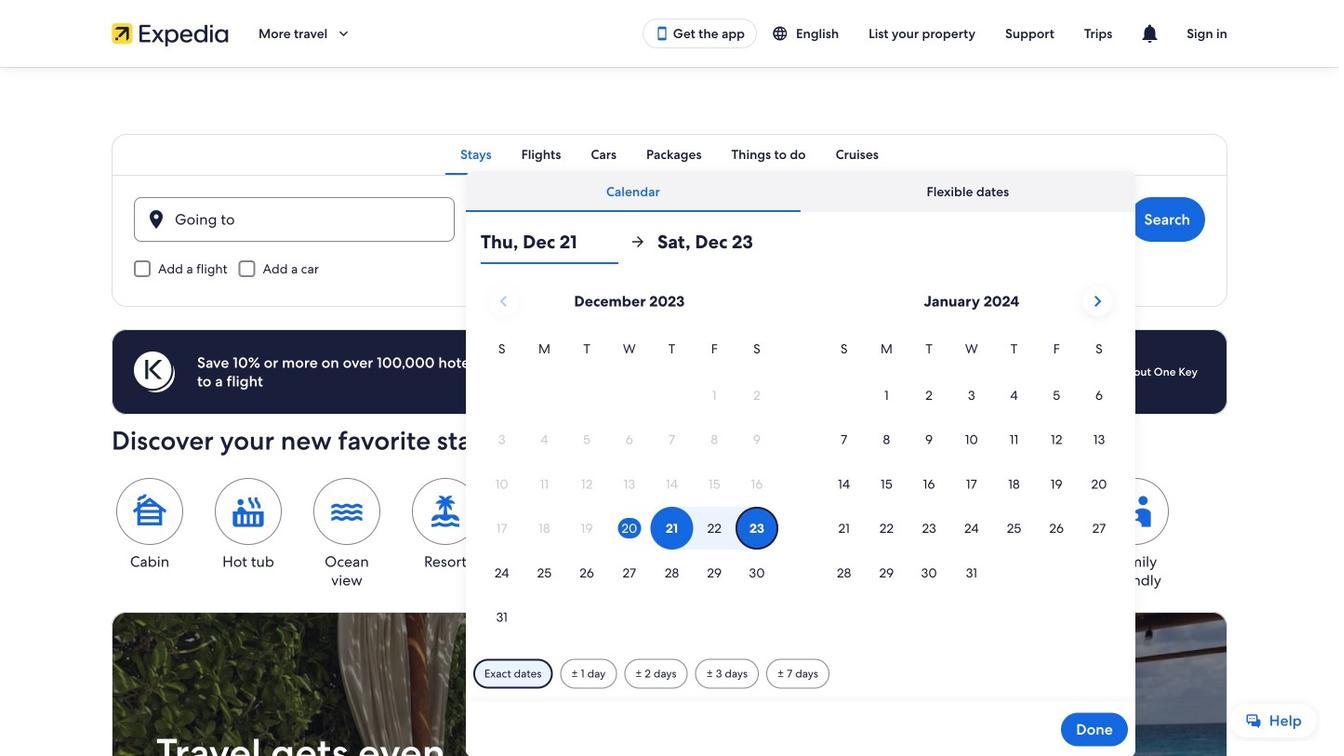 Task type: vqa. For each thing, say whether or not it's contained in the screenshot.
Popular associated with Popular filters
no



Task type: describe. For each thing, give the bounding box(es) containing it.
more travel image
[[335, 25, 352, 42]]

december 2023 element
[[481, 339, 778, 640]]

small image
[[772, 25, 796, 42]]

communication center icon image
[[1139, 22, 1161, 45]]

next month image
[[1087, 290, 1109, 312]]

today element
[[618, 518, 641, 539]]



Task type: locate. For each thing, give the bounding box(es) containing it.
download the app button image
[[655, 26, 669, 41]]

main content
[[0, 67, 1339, 756]]

directional image
[[629, 233, 646, 250]]

expedia logo image
[[112, 20, 229, 47]]

travel sale activities deals image
[[112, 612, 1228, 756]]

january 2024 element
[[823, 339, 1121, 596]]

previous month image
[[492, 290, 515, 312]]

tab list
[[112, 134, 1228, 175], [466, 171, 1135, 212]]

application
[[481, 279, 1121, 640]]



